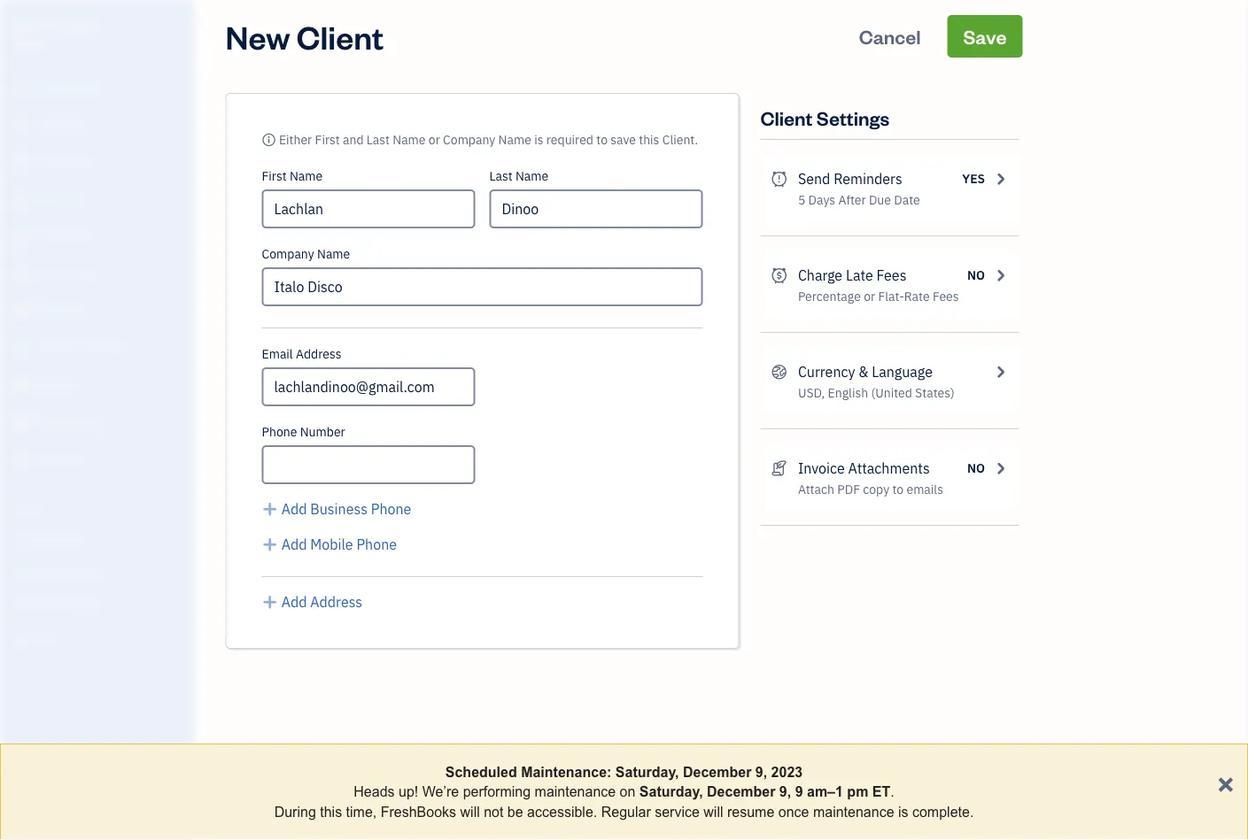 Task type: describe. For each thing, give the bounding box(es) containing it.
email
[[262, 346, 293, 362]]

settings link
[[4, 623, 190, 654]]

estimate image
[[12, 153, 33, 171]]

1 vertical spatial or
[[864, 288, 875, 305]]

flat-
[[878, 288, 904, 305]]

add address button
[[262, 592, 362, 613]]

maintenance:
[[521, 764, 612, 780]]

primary image
[[262, 132, 276, 148]]

save
[[963, 23, 1007, 49]]

et
[[872, 784, 890, 800]]

1 horizontal spatial maintenance
[[813, 804, 894, 820]]

scheduled maintenance: saturday, december 9, 2023 heads up! we're performing maintenance on saturday, december 9, 9 am–1 pm et . during this time, freshbooks will not be accessible. regular service will resume once maintenance is complete.
[[274, 764, 974, 820]]

settings inside settings 'link'
[[13, 630, 54, 645]]

first name
[[262, 168, 323, 184]]

timer image
[[12, 339, 33, 357]]

name for first name
[[290, 168, 323, 184]]

1 horizontal spatial client
[[760, 105, 813, 130]]

business
[[310, 500, 368, 519]]

project image
[[12, 302, 33, 320]]

chart image
[[12, 414, 33, 431]]

heads
[[354, 784, 395, 800]]

1 horizontal spatial company
[[443, 132, 495, 148]]

add for add mobile phone
[[281, 535, 307, 554]]

invoice image
[[12, 190, 33, 208]]

currency & language
[[798, 363, 933, 381]]

we're
[[422, 784, 459, 800]]

add business phone
[[281, 500, 411, 519]]

phone for add business phone
[[371, 500, 411, 519]]

0 vertical spatial to
[[596, 132, 608, 148]]

1 horizontal spatial 9,
[[779, 784, 791, 800]]

0 vertical spatial or
[[429, 132, 440, 148]]

freshbooks image
[[83, 812, 112, 834]]

usd,
[[798, 385, 825, 401]]

save button
[[947, 15, 1023, 58]]

members
[[43, 532, 90, 547]]

emails
[[907, 481, 943, 498]]

days
[[808, 192, 835, 208]]

owner
[[14, 35, 49, 50]]

once
[[778, 804, 809, 820]]

latereminders image
[[771, 168, 787, 190]]

2023
[[771, 764, 803, 780]]

client.
[[662, 132, 698, 148]]

charge
[[798, 266, 842, 285]]

Email Address text field
[[262, 368, 475, 407]]

pm
[[847, 784, 868, 800]]

date
[[894, 192, 920, 208]]

invoices image
[[771, 458, 787, 479]]

copy
[[863, 481, 889, 498]]

and inside 'link'
[[43, 565, 62, 579]]

email address
[[262, 346, 341, 362]]

&
[[859, 363, 868, 381]]

add mobile phone button
[[262, 534, 397, 555]]

1 vertical spatial company
[[262, 246, 314, 262]]

due
[[869, 192, 891, 208]]

payment image
[[12, 228, 33, 245]]

1 horizontal spatial fees
[[933, 288, 959, 305]]

bank
[[13, 597, 39, 612]]

address for add address
[[310, 593, 362, 612]]

0 horizontal spatial client
[[297, 15, 384, 57]]

is inside scheduled maintenance: saturday, december 9, 2023 heads up! we're performing maintenance on saturday, december 9, 9 am–1 pm et . during this time, freshbooks will not be accessible. regular service will resume once maintenance is complete.
[[898, 804, 908, 820]]

chevronright image
[[992, 361, 1008, 383]]

1 vertical spatial december
[[707, 784, 775, 800]]

9
[[795, 784, 803, 800]]

.
[[890, 784, 894, 800]]

percentage or flat-rate fees
[[798, 288, 959, 305]]

rate
[[904, 288, 930, 305]]

money image
[[12, 376, 33, 394]]

during
[[274, 804, 316, 820]]

0 horizontal spatial 9,
[[755, 764, 767, 780]]

regular
[[601, 804, 651, 820]]

5 days after due date
[[798, 192, 920, 208]]

new
[[225, 15, 290, 57]]

reminders
[[834, 170, 902, 188]]

First Name text field
[[262, 190, 475, 229]]

not
[[484, 804, 503, 820]]

percentage
[[798, 288, 861, 305]]

either first and last name or company name is required to save this client.
[[279, 132, 698, 148]]

up!
[[399, 784, 418, 800]]

team members link
[[4, 524, 190, 555]]

0 vertical spatial and
[[343, 132, 364, 148]]

main element
[[0, 0, 239, 841]]

1 vertical spatial first
[[262, 168, 287, 184]]

accessible.
[[527, 804, 597, 820]]

0 vertical spatial last
[[367, 132, 390, 148]]

currencyandlanguage image
[[771, 361, 787, 383]]

Company Name text field
[[262, 268, 703, 306]]

× dialog
[[0, 744, 1248, 841]]

report image
[[12, 451, 33, 469]]



Task type: locate. For each thing, give the bounding box(es) containing it.
2 will from the left
[[704, 804, 723, 820]]

0 vertical spatial no
[[967, 267, 985, 283]]

connections
[[41, 597, 104, 612]]

phone left number
[[262, 424, 297, 440]]

1 vertical spatial no
[[967, 460, 985, 477]]

1 vertical spatial and
[[43, 565, 62, 579]]

9, left 2023
[[755, 764, 767, 780]]

3 plus image from the top
[[262, 592, 278, 613]]

attach
[[798, 481, 834, 498]]

add for add address
[[281, 593, 307, 612]]

0 horizontal spatial is
[[534, 132, 543, 148]]

1 no from the top
[[967, 267, 985, 283]]

Phone Number text field
[[262, 446, 475, 485]]

add inside add mobile phone button
[[281, 535, 307, 554]]

saturday, up service
[[639, 784, 703, 800]]

2 no from the top
[[967, 460, 985, 477]]

name down the "first name" text box
[[317, 246, 350, 262]]

first down primary image
[[262, 168, 287, 184]]

2 plus image from the top
[[262, 534, 278, 555]]

no for charge late fees
[[967, 267, 985, 283]]

0 vertical spatial phone
[[262, 424, 297, 440]]

cancel
[[859, 23, 921, 49]]

and
[[343, 132, 364, 148], [43, 565, 62, 579]]

1 vertical spatial add
[[281, 535, 307, 554]]

0 horizontal spatial fees
[[877, 266, 907, 285]]

plus image left add address
[[262, 592, 278, 613]]

0 vertical spatial maintenance
[[535, 784, 616, 800]]

0 vertical spatial 9,
[[755, 764, 767, 780]]

company down first name
[[262, 246, 314, 262]]

2 vertical spatial phone
[[356, 535, 397, 554]]

latefees image
[[771, 265, 787, 286]]

fees up flat-
[[877, 266, 907, 285]]

1 horizontal spatial first
[[315, 132, 340, 148]]

1 vertical spatial last
[[489, 168, 513, 184]]

1 vertical spatial is
[[898, 804, 908, 820]]

language
[[872, 363, 933, 381]]

1 vertical spatial 9,
[[779, 784, 791, 800]]

performing
[[463, 784, 531, 800]]

plus image left mobile
[[262, 534, 278, 555]]

0 horizontal spatial and
[[43, 565, 62, 579]]

name down required
[[515, 168, 548, 184]]

add address
[[281, 593, 362, 612]]

saturday,
[[615, 764, 679, 780], [639, 784, 703, 800]]

invoice
[[798, 459, 845, 478]]

saturday, up on
[[615, 764, 679, 780]]

english
[[828, 385, 868, 401]]

be
[[507, 804, 523, 820]]

0 horizontal spatial this
[[320, 804, 342, 820]]

no for invoice attachments
[[967, 460, 985, 477]]

will
[[460, 804, 480, 820], [704, 804, 723, 820]]

required
[[546, 132, 593, 148]]

1 horizontal spatial this
[[639, 132, 659, 148]]

states)
[[915, 385, 955, 401]]

new client
[[225, 15, 384, 57]]

cancel button
[[843, 15, 937, 58]]

3 chevronright image from the top
[[992, 458, 1008, 479]]

this
[[639, 132, 659, 148], [320, 804, 342, 820]]

client up latereminders icon on the right top
[[760, 105, 813, 130]]

yes
[[962, 171, 985, 187]]

1 horizontal spatial and
[[343, 132, 364, 148]]

save
[[611, 132, 636, 148]]

plus image left business
[[262, 499, 278, 520]]

chevronright image for send reminders
[[992, 168, 1008, 190]]

Last Name text field
[[489, 190, 703, 229]]

1 will from the left
[[460, 804, 480, 820]]

currency
[[798, 363, 855, 381]]

freshbooks
[[381, 804, 456, 820]]

ruby oranges owner
[[14, 16, 97, 50]]

0 vertical spatial this
[[639, 132, 659, 148]]

1 vertical spatial this
[[320, 804, 342, 820]]

0 horizontal spatial or
[[429, 132, 440, 148]]

0 vertical spatial saturday,
[[615, 764, 679, 780]]

0 horizontal spatial settings
[[13, 630, 54, 645]]

last down either first and last name or company name is required to save this client.
[[489, 168, 513, 184]]

company name
[[262, 246, 350, 262]]

0 horizontal spatial last
[[367, 132, 390, 148]]

time,
[[346, 804, 377, 820]]

phone down phone number text box
[[371, 500, 411, 519]]

add mobile phone
[[281, 535, 397, 554]]

1 vertical spatial phone
[[371, 500, 411, 519]]

0 vertical spatial fees
[[877, 266, 907, 285]]

phone
[[262, 424, 297, 440], [371, 500, 411, 519], [356, 535, 397, 554]]

9, left 9
[[779, 784, 791, 800]]

to left save
[[596, 132, 608, 148]]

×
[[1217, 766, 1234, 799]]

add left business
[[281, 500, 307, 519]]

bank connections link
[[4, 590, 190, 621]]

fees right rate
[[933, 288, 959, 305]]

1 horizontal spatial is
[[898, 804, 908, 820]]

1 add from the top
[[281, 500, 307, 519]]

address right 'email' at top
[[296, 346, 341, 362]]

address
[[296, 346, 341, 362], [310, 593, 362, 612]]

invoice attachments
[[798, 459, 930, 478]]

apps
[[13, 499, 40, 514]]

client
[[297, 15, 384, 57], [760, 105, 813, 130]]

0 vertical spatial december
[[683, 764, 751, 780]]

1 vertical spatial plus image
[[262, 534, 278, 555]]

settings up send reminders
[[817, 105, 889, 130]]

send
[[798, 170, 830, 188]]

after
[[838, 192, 866, 208]]

client settings
[[760, 105, 889, 130]]

0 horizontal spatial first
[[262, 168, 287, 184]]

name for last name
[[515, 168, 548, 184]]

add left mobile
[[281, 535, 307, 554]]

plus image for add mobile phone
[[262, 534, 278, 555]]

am–1
[[807, 784, 843, 800]]

1 horizontal spatial will
[[704, 804, 723, 820]]

chevronright image for charge late fees
[[992, 265, 1008, 286]]

pdf
[[837, 481, 860, 498]]

2 vertical spatial add
[[281, 593, 307, 612]]

add inside add address 'button'
[[281, 593, 307, 612]]

phone for add mobile phone
[[356, 535, 397, 554]]

either
[[279, 132, 312, 148]]

phone number
[[262, 424, 345, 440]]

on
[[620, 784, 635, 800]]

plus image for add business phone
[[262, 499, 278, 520]]

apps link
[[4, 492, 190, 523]]

send reminders
[[798, 170, 902, 188]]

ruby
[[14, 16, 45, 33]]

team members
[[13, 532, 90, 547]]

1 vertical spatial fees
[[933, 288, 959, 305]]

add business phone button
[[262, 499, 411, 520]]

client image
[[12, 116, 33, 134]]

2 add from the top
[[281, 535, 307, 554]]

0 vertical spatial address
[[296, 346, 341, 362]]

this right save
[[639, 132, 659, 148]]

mobile
[[310, 535, 353, 554]]

maintenance down maintenance:
[[535, 784, 616, 800]]

usd, english (united states)
[[798, 385, 955, 401]]

add inside add business phone button
[[281, 500, 307, 519]]

0 vertical spatial plus image
[[262, 499, 278, 520]]

this left 'time,'
[[320, 804, 342, 820]]

service
[[655, 804, 700, 820]]

charge late fees
[[798, 266, 907, 285]]

2 vertical spatial chevronright image
[[992, 458, 1008, 479]]

complete.
[[912, 804, 974, 820]]

0 horizontal spatial maintenance
[[535, 784, 616, 800]]

0 vertical spatial is
[[534, 132, 543, 148]]

add for add business phone
[[281, 500, 307, 519]]

items
[[13, 565, 41, 579]]

this inside scheduled maintenance: saturday, december 9, 2023 heads up! we're performing maintenance on saturday, december 9, 9 am–1 pm et . during this time, freshbooks will not be accessible. regular service will resume once maintenance is complete.
[[320, 804, 342, 820]]

last name
[[489, 168, 548, 184]]

plus image for add address
[[262, 592, 278, 613]]

0 vertical spatial settings
[[817, 105, 889, 130]]

phone right mobile
[[356, 535, 397, 554]]

company up last name
[[443, 132, 495, 148]]

1 chevronright image from the top
[[992, 168, 1008, 190]]

1 vertical spatial saturday,
[[639, 784, 703, 800]]

late
[[846, 266, 873, 285]]

5
[[798, 192, 805, 208]]

maintenance down pm
[[813, 804, 894, 820]]

attach pdf copy to emails
[[798, 481, 943, 498]]

items and services link
[[4, 557, 190, 588]]

items and services
[[13, 565, 107, 579]]

is left 'complete.'
[[898, 804, 908, 820]]

oranges
[[47, 16, 97, 33]]

1 horizontal spatial to
[[892, 481, 904, 498]]

fees
[[877, 266, 907, 285], [933, 288, 959, 305]]

name up last name
[[498, 132, 531, 148]]

1 horizontal spatial last
[[489, 168, 513, 184]]

first
[[315, 132, 340, 148], [262, 168, 287, 184]]

0 vertical spatial chevronright image
[[992, 168, 1008, 190]]

last up the "first name" text box
[[367, 132, 390, 148]]

0 horizontal spatial company
[[262, 246, 314, 262]]

address inside add address 'button'
[[310, 593, 362, 612]]

expense image
[[12, 265, 33, 283]]

1 vertical spatial client
[[760, 105, 813, 130]]

(united
[[871, 385, 912, 401]]

2 chevronright image from the top
[[992, 265, 1008, 286]]

2 vertical spatial plus image
[[262, 592, 278, 613]]

3 add from the top
[[281, 593, 307, 612]]

client right the new
[[297, 15, 384, 57]]

address for email address
[[296, 346, 341, 362]]

last
[[367, 132, 390, 148], [489, 168, 513, 184]]

1 horizontal spatial settings
[[817, 105, 889, 130]]

1 vertical spatial settings
[[13, 630, 54, 645]]

services
[[64, 565, 107, 579]]

bank connections
[[13, 597, 104, 612]]

is
[[534, 132, 543, 148], [898, 804, 908, 820]]

name down "either"
[[290, 168, 323, 184]]

plus image
[[262, 499, 278, 520], [262, 534, 278, 555], [262, 592, 278, 613]]

0 horizontal spatial will
[[460, 804, 480, 820]]

settings down bank
[[13, 630, 54, 645]]

and right items
[[43, 565, 62, 579]]

× button
[[1217, 766, 1234, 799]]

is left required
[[534, 132, 543, 148]]

add
[[281, 500, 307, 519], [281, 535, 307, 554], [281, 593, 307, 612]]

chevronright image for invoice attachments
[[992, 458, 1008, 479]]

1 vertical spatial maintenance
[[813, 804, 894, 820]]

first right "either"
[[315, 132, 340, 148]]

chevronright image
[[992, 168, 1008, 190], [992, 265, 1008, 286], [992, 458, 1008, 479]]

and right "either"
[[343, 132, 364, 148]]

or
[[429, 132, 440, 148], [864, 288, 875, 305]]

0 vertical spatial add
[[281, 500, 307, 519]]

scheduled
[[445, 764, 517, 780]]

team
[[13, 532, 41, 547]]

attachments
[[848, 459, 930, 478]]

resume
[[727, 804, 774, 820]]

1 vertical spatial to
[[892, 481, 904, 498]]

will left not
[[460, 804, 480, 820]]

to right copy
[[892, 481, 904, 498]]

will right service
[[704, 804, 723, 820]]

name up the "first name" text box
[[393, 132, 426, 148]]

dashboard image
[[12, 79, 33, 97]]

1 vertical spatial chevronright image
[[992, 265, 1008, 286]]

1 horizontal spatial or
[[864, 288, 875, 305]]

1 plus image from the top
[[262, 499, 278, 520]]

0 vertical spatial client
[[297, 15, 384, 57]]

december
[[683, 764, 751, 780], [707, 784, 775, 800]]

add down add mobile phone button
[[281, 593, 307, 612]]

name for company name
[[317, 246, 350, 262]]

0 vertical spatial company
[[443, 132, 495, 148]]

address down add mobile phone
[[310, 593, 362, 612]]

1 vertical spatial address
[[310, 593, 362, 612]]

0 horizontal spatial to
[[596, 132, 608, 148]]

0 vertical spatial first
[[315, 132, 340, 148]]



Task type: vqa. For each thing, say whether or not it's contained in the screenshot.
the topmost VENDOR
no



